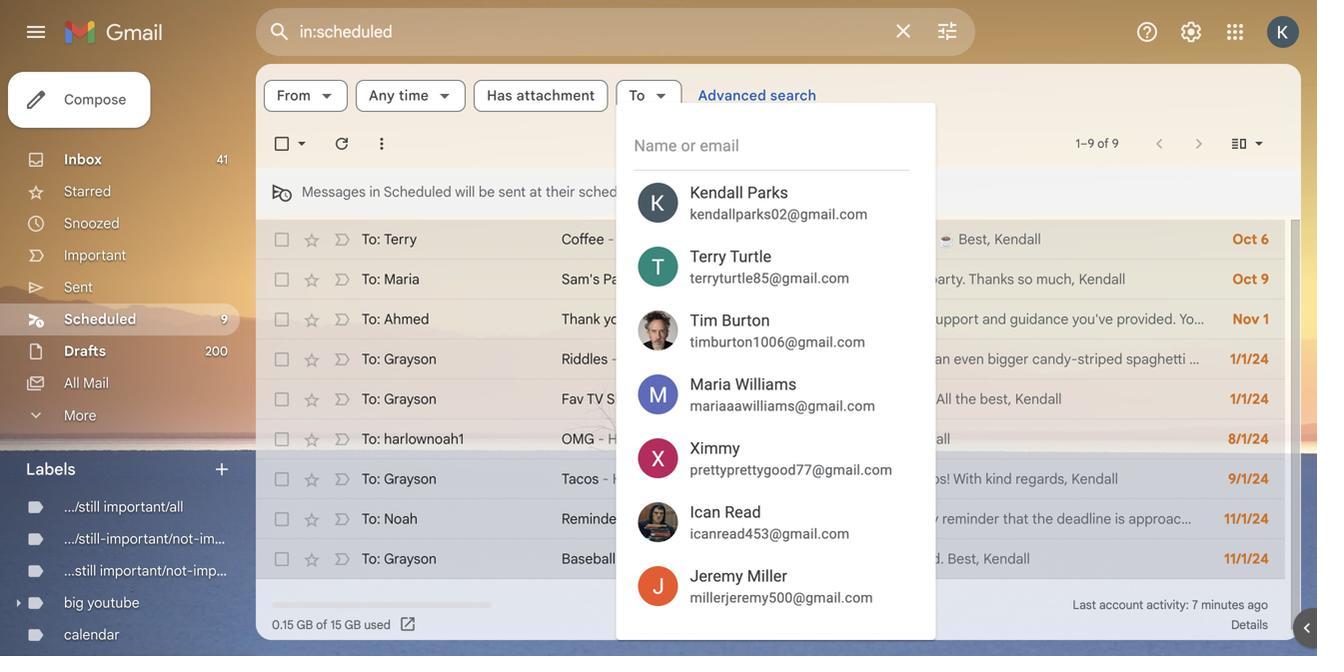 Task type: vqa. For each thing, say whether or not it's contained in the screenshot.
criticised
no



Task type: describe. For each thing, give the bounding box(es) containing it.
parks
[[748, 183, 789, 202]]

looking
[[780, 551, 825, 568]]

1 tv from the left
[[587, 391, 604, 408]]

if
[[709, 351, 718, 368]]

to right "able" at the top of page
[[827, 271, 840, 288]]

2 row from the top
[[256, 260, 1286, 300]]

your
[[1180, 311, 1208, 328]]

scheduled inside labels navigation
[[64, 311, 137, 328]]

important/not- for .../still-
[[106, 531, 200, 548]]

more button
[[0, 400, 240, 432]]

idea,
[[828, 471, 859, 488]]

reminder: deadline is approaching -
[[562, 511, 796, 528]]

- right tacos
[[603, 471, 609, 488]]

coffee
[[753, 231, 794, 248]]

- left would
[[608, 231, 614, 248]]

grayson, left if
[[649, 351, 706, 368]]

guidance
[[1010, 311, 1069, 328]]

terryturtle85@gmail.com
[[690, 270, 850, 287]]

1 · from the left
[[715, 598, 718, 613]]

advanced search options image
[[928, 11, 968, 51]]

deadline
[[630, 511, 685, 528]]

Name or email text field
[[634, 126, 914, 166]]

2 horizontal spatial will
[[892, 351, 912, 368]]

any time button
[[356, 80, 466, 112]]

scrap
[[700, 471, 737, 488]]

privacy link
[[721, 598, 761, 613]]

follow link to manage storage image
[[399, 616, 419, 636]]

hey left ahmed,
[[641, 311, 665, 328]]

terms · privacy · program policies
[[679, 598, 861, 613]]

from
[[277, 87, 311, 104]]

you left for
[[857, 311, 880, 328]]

6
[[1261, 231, 1270, 248]]

.../still-
[[64, 531, 106, 548]]

advanced search
[[698, 87, 817, 104]]

you right if
[[721, 351, 744, 368]]

account
[[1100, 598, 1144, 613]]

to left buy
[[829, 551, 842, 568]]

0 vertical spatial best,
[[959, 231, 991, 248]]

grayson for tacos
[[384, 471, 437, 488]]

- right you!
[[1314, 351, 1318, 368]]

best, kendall
[[955, 231, 1041, 248]]

your
[[789, 391, 818, 408]]

200
[[206, 344, 228, 359]]

hey right tacos
[[613, 471, 637, 488]]

support image
[[1136, 20, 1160, 44]]

like
[[688, 231, 709, 248]]

1 horizontal spatial will
[[729, 271, 749, 288]]

main content containing from
[[256, 64, 1318, 641]]

show
[[607, 391, 642, 408]]

bigger
[[988, 351, 1029, 368]]

settings image
[[1180, 20, 1204, 44]]

week?
[[895, 231, 935, 248]]

new
[[884, 551, 910, 568]]

can
[[748, 351, 771, 368]]

to left 'thank'
[[801, 311, 814, 328]]

2 vertical spatial the
[[741, 471, 762, 488]]

miller
[[748, 567, 788, 586]]

terms link
[[679, 598, 712, 613]]

thanks
[[969, 271, 1015, 288]]

icanread453@gmail.com
[[690, 526, 850, 543]]

omg - hey noah, i can't believe what i just saw! best, kendall
[[562, 431, 951, 448]]

reminder:
[[562, 511, 626, 528]]

hey left the maria,
[[651, 271, 675, 288]]

5 row from the top
[[256, 380, 1286, 420]]

to: for reminder:
[[362, 511, 381, 528]]

to
[[629, 87, 646, 104]]

1 sam's from the left
[[562, 271, 600, 288]]

hey up noah,
[[655, 391, 680, 408]]

important for ...still important/not-important
[[193, 563, 255, 580]]

all mail
[[64, 375, 109, 392]]

oct for oct 6
[[1233, 231, 1258, 248]]

2 sam's from the left
[[888, 271, 926, 288]]

terry turtle terryturtle85@gmail.com
[[690, 247, 850, 287]]

would
[[618, 231, 658, 248]]

1 horizontal spatial i
[[722, 271, 725, 288]]

these,
[[811, 351, 851, 368]]

mail
[[83, 375, 109, 392]]

kendall up you've
[[1079, 271, 1126, 288]]

important/not- for ...still
[[100, 563, 193, 580]]

can't
[[684, 431, 716, 448]]

1 vertical spatial best,
[[868, 431, 901, 448]]

inbox
[[64, 151, 102, 168]]

4 row from the top
[[256, 340, 1318, 380]]

so
[[1018, 271, 1033, 288]]

mariaaawilliams@gmail.com
[[690, 398, 876, 415]]

1 and from the left
[[983, 311, 1007, 328]]

kind
[[986, 471, 1012, 488]]

just
[[810, 431, 833, 448]]

maria inside maria williams mariaaawilliams@gmail.com
[[690, 375, 731, 394]]

main menu image
[[24, 20, 48, 44]]

tim burton timburton1006@gmail.com
[[690, 311, 866, 351]]

terry inside row
[[384, 231, 417, 248]]

grayson, down if
[[683, 391, 739, 408]]

noah
[[384, 511, 418, 528]]

wanted
[[751, 311, 797, 328]]

prettyprettygood77@gmail.com
[[690, 462, 893, 479]]

0 horizontal spatial maria
[[384, 271, 420, 288]]

spaghetti
[[1127, 351, 1186, 368]]

you!
[[1284, 351, 1311, 368]]

to: grayson for baseball fields
[[362, 551, 437, 568]]

0.15
[[272, 618, 294, 633]]

1 gb from the left
[[297, 618, 313, 633]]

is
[[689, 511, 699, 528]]

policies
[[820, 598, 861, 613]]

2 horizontal spatial i
[[803, 431, 806, 448]]

1 vertical spatial be
[[777, 271, 793, 288]]

hey up show
[[622, 351, 646, 368]]

candy-
[[1033, 351, 1078, 368]]

hey left noah,
[[608, 431, 633, 448]]

riddles - hey grayson, if you can solve these, there will be an even bigger candy-striped spaghetti party awaiting you! -
[[562, 351, 1318, 368]]

to: for thank
[[362, 311, 381, 328]]

drafts link
[[64, 343, 106, 360]]

solve
[[775, 351, 808, 368]]

noah,
[[636, 431, 674, 448]]

important for .../still-important/not-important
[[200, 531, 262, 548]]

2 vertical spatial best,
[[948, 551, 980, 568]]

clear search image
[[884, 11, 924, 51]]

kendall right best,
[[1016, 391, 1062, 408]]

thank you - hey ahmed, just wanted to thank you for the support and guidance you've provided. your expertise and en
[[562, 311, 1318, 328]]

any
[[369, 87, 395, 104]]

to: terry
[[362, 231, 417, 248]]

messages
[[302, 183, 366, 201]]

41
[[217, 152, 228, 167]]

1
[[1264, 311, 1270, 328]]

any time
[[369, 87, 429, 104]]

attend
[[844, 271, 885, 288]]

more
[[64, 407, 96, 425]]

sam's party - hey maria, i will not be able to attend sam's party. thanks so much, kendall
[[562, 271, 1126, 288]]

details
[[1232, 618, 1269, 633]]

3 row from the top
[[256, 300, 1318, 340]]

ahmed,
[[668, 311, 717, 328]]

millerjeremy500@gmail.com
[[690, 590, 874, 607]]

1/1/24 for hey grayson, if you can solve these, there will be an even bigger candy-striped spaghetti party awaiting you! -
[[1231, 351, 1270, 368]]

thank
[[817, 311, 853, 328]]

youtube
[[87, 595, 140, 612]]

1 row from the top
[[256, 220, 1286, 260]]

to: grayson for riddles
[[362, 351, 437, 368]]

0 vertical spatial the
[[905, 311, 926, 328]]

fields
[[619, 551, 656, 568]]

details link
[[1232, 618, 1269, 633]]

- right fields
[[660, 551, 666, 568]]

not
[[752, 271, 773, 288]]

in
[[369, 183, 381, 201]]

footer containing terms
[[256, 596, 1286, 636]]

last account activity: 7 minutes ago details
[[1073, 598, 1269, 633]]

program
[[771, 598, 817, 613]]



Task type: locate. For each thing, give the bounding box(es) containing it.
harlownoah1
[[384, 431, 464, 448]]

timburton1006@gmail.com
[[690, 334, 866, 351]]

coffee
[[562, 231, 604, 248]]

8 to: from the top
[[362, 511, 381, 528]]

search mail image
[[262, 14, 298, 50]]

to: for riddles
[[362, 351, 381, 368]]

to: grayson for fav tv show
[[362, 391, 437, 408]]

.../still-important/not-important
[[64, 531, 262, 548]]

9 inside row
[[1261, 271, 1270, 288]]

the left the chili
[[741, 471, 762, 488]]

to: for baseball
[[362, 551, 381, 568]]

to: grayson up to: harlownoah1
[[362, 391, 437, 408]]

8 row from the top
[[256, 500, 1286, 540]]

to: up to: harlownoah1
[[362, 391, 381, 408]]

- right show
[[645, 391, 652, 408]]

and down thanks
[[983, 311, 1007, 328]]

0 vertical spatial be
[[479, 183, 495, 201]]

and right '1'
[[1275, 311, 1299, 328]]

minutes
[[1202, 598, 1245, 613]]

0 vertical spatial important
[[200, 531, 262, 548]]

get
[[729, 231, 750, 248]]

scheduled
[[579, 183, 645, 201]]

a
[[873, 551, 880, 568]]

grayson for riddles
[[384, 351, 437, 368]]

1 vertical spatial 9
[[221, 312, 228, 327]]

maria up ahmed
[[384, 271, 420, 288]]

2 horizontal spatial be
[[915, 351, 931, 368]]

expertise
[[1211, 311, 1271, 328]]

will right there
[[892, 351, 912, 368]]

tacos
[[562, 471, 599, 488]]

2 oct from the top
[[1233, 271, 1258, 288]]

toggle split pane mode image
[[1230, 134, 1250, 154]]

0 vertical spatial maria
[[384, 271, 420, 288]]

all left mail
[[64, 375, 80, 392]]

0 horizontal spatial scheduled
[[64, 311, 137, 328]]

7 to: from the top
[[362, 471, 381, 488]]

the right for
[[905, 311, 926, 328]]

the left best,
[[956, 391, 977, 408]]

regards,
[[1016, 471, 1068, 488]]

0 horizontal spatial will
[[455, 183, 475, 201]]

.../still
[[64, 499, 100, 516]]

1 horizontal spatial gb
[[345, 618, 361, 633]]

1 11/1/24 from the top
[[1225, 511, 1270, 528]]

Search mail text field
[[300, 22, 880, 42]]

big
[[64, 595, 84, 612]]

0.15 gb of 15 gb used
[[272, 618, 391, 633]]

tacos - hey grayson, scrap the chili bowl idea, let's do tacos! with kind regards, kendall
[[562, 471, 1119, 488]]

1/1/24 down nov 1 at the right of page
[[1231, 351, 1270, 368]]

just
[[720, 311, 747, 328]]

0 horizontal spatial terry
[[384, 231, 417, 248]]

2 and from the left
[[1275, 311, 1299, 328]]

sam's left party on the top
[[562, 271, 600, 288]]

all right show?
[[937, 391, 952, 408]]

sometime
[[798, 231, 860, 248]]

labels navigation
[[0, 64, 262, 657]]

None checkbox
[[272, 134, 292, 154], [272, 310, 292, 330], [272, 390, 292, 410], [272, 430, 292, 450], [272, 470, 292, 490], [272, 134, 292, 154], [272, 310, 292, 330], [272, 390, 292, 410], [272, 430, 292, 450], [272, 470, 292, 490]]

1 horizontal spatial sam's
[[888, 271, 926, 288]]

9
[[1261, 271, 1270, 288], [221, 312, 228, 327]]

2 1/1/24 from the top
[[1231, 391, 1270, 408]]

kendall inside kendall parks kendallparks02@gmail.com
[[690, 183, 744, 202]]

1 vertical spatial oct
[[1233, 271, 1258, 288]]

main content
[[256, 64, 1318, 641]]

4 grayson from the top
[[384, 551, 437, 568]]

terry
[[384, 231, 417, 248], [690, 247, 727, 266]]

0 vertical spatial will
[[455, 183, 475, 201]]

terms
[[679, 598, 712, 613]]

- right omg
[[598, 431, 605, 448]]

2 to: grayson from the top
[[362, 391, 437, 408]]

oct for oct 9
[[1233, 271, 1258, 288]]

tv right fav
[[587, 391, 604, 408]]

1 vertical spatial will
[[729, 271, 749, 288]]

- up the baseball fields - hey grayson, i'm looking to buy a new field. best, kendall
[[786, 511, 793, 528]]

2 to: from the top
[[362, 271, 381, 288]]

2 gb from the left
[[345, 618, 361, 633]]

0 vertical spatial 9
[[1261, 271, 1270, 288]]

maria
[[384, 271, 420, 288], [690, 375, 731, 394]]

1 vertical spatial maria
[[690, 375, 731, 394]]

last
[[1073, 598, 1097, 613]]

kendall up like
[[690, 183, 744, 202]]

2 horizontal spatial the
[[956, 391, 977, 408]]

to: for fav
[[362, 391, 381, 408]]

terry up to: maria
[[384, 231, 417, 248]]

to: grayson up noah
[[362, 471, 437, 488]]

all inside labels navigation
[[64, 375, 80, 392]]

to: for tacos
[[362, 471, 381, 488]]

starred
[[64, 183, 111, 200]]

11/1/24 down '9/1/24'
[[1225, 511, 1270, 528]]

all mail link
[[64, 375, 109, 392]]

0 horizontal spatial and
[[983, 311, 1007, 328]]

☕ image
[[939, 232, 955, 249]]

riddles
[[562, 351, 608, 368]]

grayson for baseball fields
[[384, 551, 437, 568]]

1 to: grayson from the top
[[362, 351, 437, 368]]

you
[[661, 231, 684, 248], [604, 311, 627, 328], [857, 311, 880, 328], [721, 351, 744, 368]]

11/1/24 for baseball fields - hey grayson, i'm looking to buy a new field. best, kendall
[[1225, 551, 1270, 568]]

their
[[546, 183, 575, 201]]

9 to: from the top
[[362, 551, 381, 568]]

3 to: from the top
[[362, 311, 381, 328]]

to left get
[[712, 231, 725, 248]]

None search field
[[256, 8, 976, 56]]

5 to: from the top
[[362, 391, 381, 408]]

to
[[712, 231, 725, 248], [827, 271, 840, 288], [801, 311, 814, 328], [829, 551, 842, 568]]

2 grayson from the top
[[384, 391, 437, 408]]

9 inside labels navigation
[[221, 312, 228, 327]]

gb left 'of'
[[297, 618, 313, 633]]

kendall right regards, on the bottom right of the page
[[1072, 471, 1119, 488]]

important down .../still-important/not-important
[[193, 563, 255, 580]]

option
[[622, 619, 922, 657]]

to: grayson down to: ahmed
[[362, 351, 437, 368]]

1 horizontal spatial maria
[[690, 375, 731, 394]]

2 · from the left
[[764, 598, 767, 613]]

3 grayson from the top
[[384, 471, 437, 488]]

kendall up 'tacos!'
[[904, 431, 951, 448]]

provided.
[[1117, 311, 1177, 328]]

will left not
[[729, 271, 749, 288]]

15
[[331, 618, 342, 633]]

to: grayson for tacos
[[362, 471, 437, 488]]

· right the privacy
[[764, 598, 767, 613]]

able
[[797, 271, 824, 288]]

grayson down ahmed
[[384, 351, 437, 368]]

oct up nov
[[1233, 271, 1258, 288]]

0 vertical spatial scheduled
[[384, 183, 452, 201]]

snoozed
[[64, 215, 120, 232]]

what
[[768, 431, 799, 448]]

next
[[863, 231, 891, 248]]

big youtube
[[64, 595, 140, 612]]

i left just
[[803, 431, 806, 448]]

0 horizontal spatial sam's
[[562, 271, 600, 288]]

- down party on the top
[[631, 311, 637, 328]]

2 vertical spatial will
[[892, 351, 912, 368]]

best, right saw!
[[868, 431, 901, 448]]

0 vertical spatial 11/1/24
[[1225, 511, 1270, 528]]

11/1/24 up ago
[[1225, 551, 1270, 568]]

important/not- down .../still-important/not-important link
[[100, 563, 193, 580]]

important
[[64, 247, 126, 264]]

to: left harlownoah1
[[362, 431, 381, 448]]

1 vertical spatial 11/1/24
[[1225, 551, 1270, 568]]

grayson, left i'm
[[698, 551, 754, 568]]

6 row from the top
[[256, 420, 1286, 460]]

1 vertical spatial important
[[193, 563, 255, 580]]

believe
[[720, 431, 765, 448]]

maria williams mariaaawilliams@gmail.com
[[690, 375, 876, 415]]

tv left show?
[[872, 391, 889, 408]]

fav
[[562, 391, 584, 408]]

awaiting
[[1227, 351, 1280, 368]]

scheduled right the in
[[384, 183, 452, 201]]

much,
[[1037, 271, 1076, 288]]

4 to: from the top
[[362, 351, 381, 368]]

0 horizontal spatial gb
[[297, 618, 313, 633]]

baseball
[[562, 551, 616, 568]]

2 vertical spatial be
[[915, 351, 931, 368]]

snoozed link
[[64, 215, 120, 232]]

buy
[[846, 551, 869, 568]]

0 vertical spatial 1/1/24
[[1231, 351, 1270, 368]]

baseball fields - hey grayson, i'm looking to buy a new field. best, kendall
[[562, 551, 1030, 568]]

0 horizontal spatial all
[[64, 375, 80, 392]]

scheduled up drafts
[[64, 311, 137, 328]]

9 row from the top
[[256, 540, 1286, 580]]

important/not- up ...still important/not-important link
[[106, 531, 200, 548]]

for
[[883, 311, 901, 328]]

0 horizontal spatial be
[[479, 183, 495, 201]]

privacy
[[721, 598, 761, 613]]

1 horizontal spatial the
[[905, 311, 926, 328]]

1 grayson from the top
[[384, 351, 437, 368]]

1 vertical spatial scheduled
[[64, 311, 137, 328]]

best, right field.
[[948, 551, 980, 568]]

i left can't
[[677, 431, 681, 448]]

refresh image
[[332, 134, 352, 154]]

advanced search button
[[690, 78, 825, 114]]

oct 6
[[1233, 231, 1270, 248]]

with
[[954, 471, 982, 488]]

best, right ☕ icon
[[959, 231, 991, 248]]

striped
[[1078, 351, 1123, 368]]

ago
[[1248, 598, 1269, 613]]

be left an
[[915, 351, 931, 368]]

jeremy miller millerjeremy500@gmail.com
[[690, 567, 874, 607]]

1 horizontal spatial and
[[1275, 311, 1299, 328]]

field.
[[913, 551, 944, 568]]

7 row from the top
[[256, 460, 1286, 500]]

1 vertical spatial the
[[956, 391, 977, 408]]

.../still important/all link
[[64, 499, 183, 516]]

i
[[722, 271, 725, 288], [677, 431, 681, 448], [803, 431, 806, 448]]

tim
[[690, 311, 718, 330]]

ahmed
[[384, 311, 429, 328]]

gb right 15 on the left of page
[[345, 618, 361, 633]]

11/1/24 for reminder: deadline is approaching -
[[1225, 511, 1270, 528]]

hey
[[651, 271, 675, 288], [641, 311, 665, 328], [622, 351, 646, 368], [655, 391, 680, 408], [608, 431, 633, 448], [613, 471, 637, 488], [670, 551, 694, 568]]

list box containing kendall parks
[[622, 171, 922, 657]]

grayson for fav tv show
[[384, 391, 437, 408]]

to: grayson down noah
[[362, 551, 437, 568]]

grayson down noah
[[384, 551, 437, 568]]

sam's down the week?
[[888, 271, 926, 288]]

burton
[[722, 311, 770, 330]]

you right thank at the left of page
[[604, 311, 627, 328]]

...still
[[64, 563, 96, 580]]

drafts
[[64, 343, 106, 360]]

1 horizontal spatial tv
[[872, 391, 889, 408]]

gmail image
[[64, 12, 173, 52]]

fav tv show - hey grayson, what's your favorite tv show? all the best, kendall
[[562, 391, 1062, 408]]

en
[[1302, 311, 1318, 328]]

tv
[[587, 391, 604, 408], [872, 391, 889, 408]]

to: down to: ahmed
[[362, 351, 381, 368]]

1 horizontal spatial all
[[937, 391, 952, 408]]

grayson, up the 'reminder: deadline is approaching -' on the bottom
[[640, 471, 697, 488]]

list box
[[622, 171, 922, 657]]

0 vertical spatial oct
[[1233, 231, 1258, 248]]

grayson down to: harlownoah1
[[384, 471, 437, 488]]

2 tv from the left
[[872, 391, 889, 408]]

0 horizontal spatial 9
[[221, 312, 228, 327]]

be left sent
[[479, 183, 495, 201]]

None checkbox
[[272, 230, 292, 250], [272, 270, 292, 290], [272, 350, 292, 370], [272, 510, 292, 530], [272, 550, 292, 570], [272, 230, 292, 250], [272, 270, 292, 290], [272, 350, 292, 370], [272, 510, 292, 530], [272, 550, 292, 570]]

kendallparks02@gmail.com
[[690, 206, 868, 223]]

to: up to: noah
[[362, 471, 381, 488]]

i right the maria,
[[722, 271, 725, 288]]

1 horizontal spatial be
[[777, 271, 793, 288]]

will left sent
[[455, 183, 475, 201]]

to: left noah
[[362, 511, 381, 528]]

1 vertical spatial important/not-
[[100, 563, 193, 580]]

you left like
[[661, 231, 684, 248]]

terry up the maria,
[[690, 247, 727, 266]]

grayson up to: harlownoah1
[[384, 391, 437, 408]]

advanced
[[698, 87, 767, 104]]

1/1/24 up 8/1/24
[[1231, 391, 1270, 408]]

labels
[[26, 460, 76, 480]]

6 to: from the top
[[362, 431, 381, 448]]

kendall up so
[[995, 231, 1041, 248]]

1 to: from the top
[[362, 231, 381, 248]]

to: grayson
[[362, 351, 437, 368], [362, 391, 437, 408], [362, 471, 437, 488], [362, 551, 437, 568]]

1/1/24 for hey grayson, what's your favorite tv show? all the best, kendall
[[1231, 391, 1270, 408]]

ican
[[690, 503, 721, 522]]

footer
[[256, 596, 1286, 636]]

party
[[603, 271, 637, 288]]

calendar
[[64, 627, 120, 644]]

9 up 200
[[221, 312, 228, 327]]

1 oct from the top
[[1233, 231, 1258, 248]]

to: for omg
[[362, 431, 381, 448]]

3 to: grayson from the top
[[362, 471, 437, 488]]

1 vertical spatial 1/1/24
[[1231, 391, 1270, 408]]

be right not
[[777, 271, 793, 288]]

row
[[256, 220, 1286, 260], [256, 260, 1286, 300], [256, 300, 1318, 340], [256, 340, 1318, 380], [256, 380, 1286, 420], [256, 420, 1286, 460], [256, 460, 1286, 500], [256, 500, 1286, 540], [256, 540, 1286, 580]]

party.
[[930, 271, 966, 288]]

2 11/1/24 from the top
[[1225, 551, 1270, 568]]

- right "riddles"
[[612, 351, 618, 368]]

0 horizontal spatial tv
[[587, 391, 604, 408]]

0 horizontal spatial i
[[677, 431, 681, 448]]

to: down to: terry
[[362, 271, 381, 288]]

hey down the 'reminder: deadline is approaching -' on the bottom
[[670, 551, 694, 568]]

0 horizontal spatial the
[[741, 471, 762, 488]]

to: left ahmed
[[362, 311, 381, 328]]

maria down if
[[690, 375, 731, 394]]

scheduled
[[384, 183, 452, 201], [64, 311, 137, 328]]

1 horizontal spatial ·
[[764, 598, 767, 613]]

to: up to: maria
[[362, 231, 381, 248]]

1 horizontal spatial terry
[[690, 247, 727, 266]]

labels heading
[[26, 460, 212, 480]]

kendall right field.
[[984, 551, 1030, 568]]

1 horizontal spatial 9
[[1261, 271, 1270, 288]]

to: harlownoah1
[[362, 431, 464, 448]]

9 down 6
[[1261, 271, 1270, 288]]

4 to: grayson from the top
[[362, 551, 437, 568]]

0 horizontal spatial ·
[[715, 598, 718, 613]]

· right terms
[[715, 598, 718, 613]]

terry inside terry turtle terryturtle85@gmail.com
[[690, 247, 727, 266]]

best,
[[959, 231, 991, 248], [868, 431, 901, 448], [948, 551, 980, 568]]

- right party on the top
[[641, 271, 647, 288]]

to: down to: noah
[[362, 551, 381, 568]]

jeremy
[[690, 567, 744, 586]]

oct left 6
[[1233, 231, 1258, 248]]

1 horizontal spatial scheduled
[[384, 183, 452, 201]]

more image
[[372, 134, 392, 154]]

0 vertical spatial important/not-
[[106, 531, 200, 548]]

important up ...still important/not-important link
[[200, 531, 262, 548]]

7
[[1193, 598, 1199, 613]]

to: maria
[[362, 271, 420, 288]]

to: for sam's
[[362, 271, 381, 288]]

from button
[[264, 80, 348, 112]]

gb
[[297, 618, 313, 633], [345, 618, 361, 633]]

1 1/1/24 from the top
[[1231, 351, 1270, 368]]

ximmy
[[690, 439, 740, 458]]



